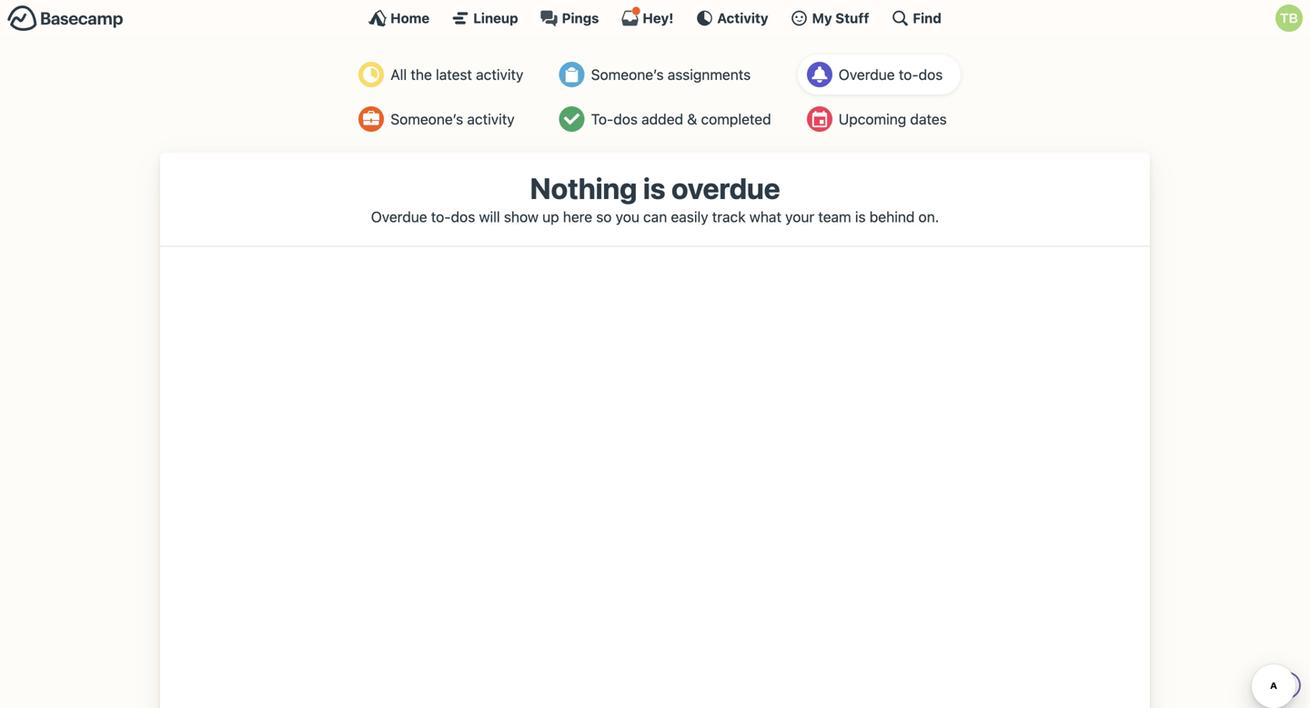 Task type: vqa. For each thing, say whether or not it's contained in the screenshot.
SOMEONE'S ASSIGNMENTS LINK
yes



Task type: describe. For each thing, give the bounding box(es) containing it.
to-dos added & completed link
[[550, 99, 785, 139]]

pings button
[[540, 9, 599, 27]]

someone's activity link
[[350, 99, 537, 139]]

overdue inside 'nothing is overdue overdue to-dos will show up here so you can easily track what your team is behind on.'
[[371, 208, 427, 226]]

overdue
[[672, 171, 780, 206]]

someone's for someone's assignments
[[591, 66, 664, 83]]

my
[[812, 10, 832, 26]]

overdue to-dos
[[839, 66, 943, 83]]

tim burton image
[[1276, 5, 1303, 32]]

behind
[[870, 208, 915, 226]]

1 horizontal spatial overdue
[[839, 66, 895, 83]]

todo image
[[559, 106, 585, 132]]

activity report image
[[359, 62, 384, 87]]

pings
[[562, 10, 599, 26]]

track
[[712, 208, 746, 226]]

can
[[644, 208, 667, 226]]

1 vertical spatial activity
[[467, 111, 515, 128]]

team
[[819, 208, 852, 226]]

what
[[750, 208, 782, 226]]

someone's for someone's activity
[[391, 111, 463, 128]]

the
[[411, 66, 432, 83]]

switch accounts image
[[7, 5, 124, 33]]

show
[[504, 208, 539, 226]]

nothing is overdue overdue to-dos will show up here so you can easily track what your team is behind on.
[[371, 171, 939, 226]]

to-dos added & completed
[[591, 111, 771, 128]]

main element
[[0, 0, 1311, 35]]

on.
[[919, 208, 939, 226]]

so
[[596, 208, 612, 226]]

2 horizontal spatial dos
[[919, 66, 943, 83]]

assignments
[[668, 66, 751, 83]]

activity link
[[696, 9, 769, 27]]

all the latest activity link
[[350, 55, 537, 95]]

dos inside 'nothing is overdue overdue to-dos will show up here so you can easily track what your team is behind on.'
[[451, 208, 475, 226]]

assignment image
[[559, 62, 585, 87]]

find
[[913, 10, 942, 26]]

easily
[[671, 208, 709, 226]]

lineup link
[[452, 9, 518, 27]]

0 vertical spatial is
[[643, 171, 666, 206]]

someone's assignments link
[[550, 55, 785, 95]]

dos inside 'link'
[[614, 111, 638, 128]]

up
[[543, 208, 559, 226]]



Task type: locate. For each thing, give the bounding box(es) containing it.
dos left will
[[451, 208, 475, 226]]

will
[[479, 208, 500, 226]]

hey!
[[643, 10, 674, 26]]

to- inside 'nothing is overdue overdue to-dos will show up here so you can easily track what your team is behind on.'
[[431, 208, 451, 226]]

1 vertical spatial dos
[[614, 111, 638, 128]]

upcoming dates link
[[798, 99, 961, 139]]

dos up dates
[[919, 66, 943, 83]]

you
[[616, 208, 640, 226]]

0 horizontal spatial to-
[[431, 208, 451, 226]]

is
[[643, 171, 666, 206], [855, 208, 866, 226]]

find button
[[891, 9, 942, 27]]

0 horizontal spatial is
[[643, 171, 666, 206]]

to- up upcoming dates
[[899, 66, 919, 83]]

my stuff button
[[791, 9, 869, 27]]

to-
[[899, 66, 919, 83], [431, 208, 451, 226]]

home link
[[369, 9, 430, 27]]

1 horizontal spatial to-
[[899, 66, 919, 83]]

0 horizontal spatial overdue
[[371, 208, 427, 226]]

1 vertical spatial someone's
[[391, 111, 463, 128]]

0 vertical spatial overdue
[[839, 66, 895, 83]]

person report image
[[359, 106, 384, 132]]

someone's up to-
[[591, 66, 664, 83]]

upcoming
[[839, 111, 907, 128]]

overdue up "upcoming"
[[839, 66, 895, 83]]

activity
[[476, 66, 524, 83], [467, 111, 515, 128]]

someone's down the
[[391, 111, 463, 128]]

dates
[[911, 111, 947, 128]]

0 vertical spatial someone's
[[591, 66, 664, 83]]

0 vertical spatial to-
[[899, 66, 919, 83]]

to-
[[591, 111, 614, 128]]

upcoming dates
[[839, 111, 947, 128]]

overdue left will
[[371, 208, 427, 226]]

someone's
[[591, 66, 664, 83], [391, 111, 463, 128]]

hey! button
[[621, 6, 674, 27]]

your
[[786, 208, 815, 226]]

all the latest activity
[[391, 66, 524, 83]]

home
[[391, 10, 430, 26]]

completed
[[701, 111, 771, 128]]

all
[[391, 66, 407, 83]]

latest
[[436, 66, 472, 83]]

1 horizontal spatial is
[[855, 208, 866, 226]]

to- left will
[[431, 208, 451, 226]]

stuff
[[836, 10, 869, 26]]

someone's activity
[[391, 111, 515, 128]]

0 horizontal spatial someone's
[[391, 111, 463, 128]]

lineup
[[473, 10, 518, 26]]

someone's assignments
[[591, 66, 751, 83]]

my stuff
[[812, 10, 869, 26]]

to- inside overdue to-dos link
[[899, 66, 919, 83]]

dos
[[919, 66, 943, 83], [614, 111, 638, 128], [451, 208, 475, 226]]

0 horizontal spatial dos
[[451, 208, 475, 226]]

activity down all the latest activity in the left of the page
[[467, 111, 515, 128]]

overdue
[[839, 66, 895, 83], [371, 208, 427, 226]]

someone's inside someone's activity link
[[391, 111, 463, 128]]

schedule image
[[807, 106, 833, 132]]

reports image
[[807, 62, 833, 87]]

is up the can
[[643, 171, 666, 206]]

here
[[563, 208, 593, 226]]

nothing
[[530, 171, 637, 206]]

1 vertical spatial to-
[[431, 208, 451, 226]]

activity right the latest
[[476, 66, 524, 83]]

1 vertical spatial overdue
[[371, 208, 427, 226]]

overdue to-dos link
[[798, 55, 961, 95]]

1 horizontal spatial someone's
[[591, 66, 664, 83]]

&
[[687, 111, 697, 128]]

1 vertical spatial is
[[855, 208, 866, 226]]

0 vertical spatial dos
[[919, 66, 943, 83]]

1 horizontal spatial dos
[[614, 111, 638, 128]]

2 vertical spatial dos
[[451, 208, 475, 226]]

is right team
[[855, 208, 866, 226]]

activity
[[717, 10, 769, 26]]

0 vertical spatial activity
[[476, 66, 524, 83]]

dos left added
[[614, 111, 638, 128]]

added
[[642, 111, 684, 128]]



